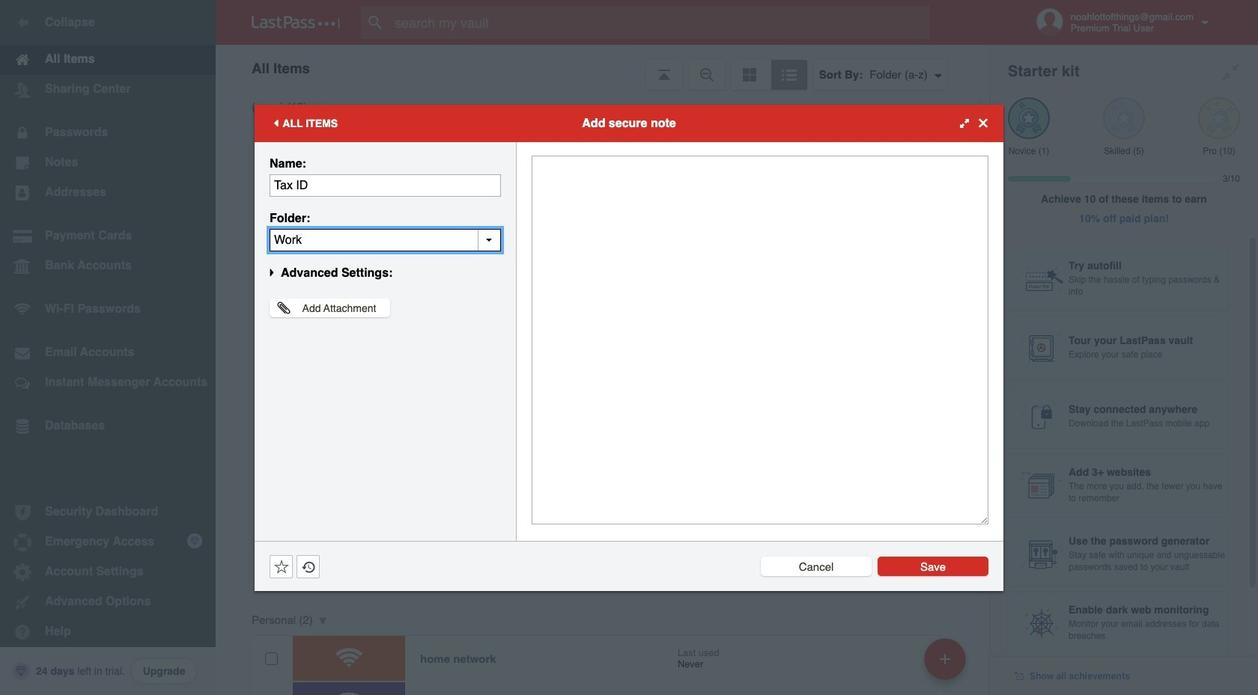 Task type: locate. For each thing, give the bounding box(es) containing it.
vault options navigation
[[216, 45, 990, 90]]

None text field
[[532, 155, 989, 525], [270, 174, 501, 197], [270, 229, 501, 251], [532, 155, 989, 525], [270, 174, 501, 197], [270, 229, 501, 251]]

dialog
[[255, 105, 1004, 591]]

main navigation navigation
[[0, 0, 216, 696]]

search my vault text field
[[361, 6, 960, 39]]

new item image
[[940, 654, 951, 665]]



Task type: vqa. For each thing, say whether or not it's contained in the screenshot.
New item element
no



Task type: describe. For each thing, give the bounding box(es) containing it.
Search search field
[[361, 6, 960, 39]]

new item navigation
[[919, 635, 975, 696]]

lastpass image
[[252, 16, 340, 29]]



